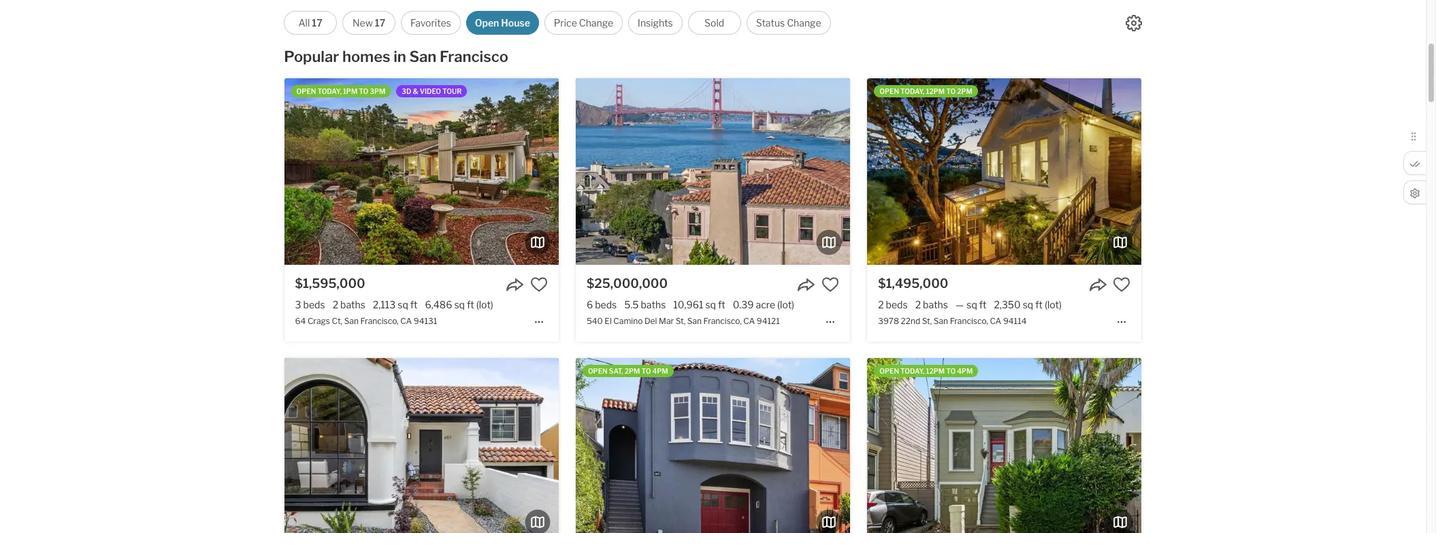 Task type: describe. For each thing, give the bounding box(es) containing it.
beds for $25,000,000
[[595, 299, 617, 311]]

status
[[756, 17, 785, 29]]

1 photo of 687 london st, san francisco, ca 94112 image from the left
[[302, 358, 576, 533]]

12pm for 4pm
[[926, 367, 945, 375]]

san for popular
[[409, 48, 437, 65]]

to for open today, 1pm to 3pm
[[359, 87, 369, 95]]

94131
[[414, 316, 437, 326]]

Open House radio
[[466, 11, 539, 35]]

today, for $1,495,000
[[901, 87, 925, 95]]

10,961 sq ft
[[674, 299, 726, 311]]

22nd
[[901, 316, 921, 326]]

0.39
[[733, 299, 754, 311]]

ca for $1,495,000
[[990, 316, 1002, 326]]

el
[[605, 316, 612, 326]]

1 photo of 3941 23rd st, san francisco, ca 94114 image from the left
[[593, 358, 868, 533]]

san down 10,961 sq ft
[[688, 316, 702, 326]]

francisco, for $1,595,000
[[361, 316, 399, 326]]

2 2 from the left
[[878, 299, 884, 311]]

2 photo of 64 crags ct, san francisco, ca 94131 image from the left
[[284, 78, 559, 265]]

3978
[[878, 316, 899, 326]]

12pm for 2pm
[[926, 87, 945, 95]]

2 photo of 540 el camino del mar st, san francisco, ca 94121 image from the left
[[576, 78, 850, 265]]

camino
[[614, 316, 643, 326]]

2 photo of 687 london st, san francisco, ca 94112 image from the left
[[576, 358, 850, 533]]

2 beds
[[878, 299, 908, 311]]

del
[[645, 316, 657, 326]]

new
[[353, 17, 373, 29]]

1 st, from the left
[[676, 316, 686, 326]]

1 photo of 657 los palmos dr, san francisco, ca 94127 image from the left
[[10, 358, 284, 533]]

popular
[[284, 48, 339, 65]]

(lot) for $1,595,000
[[476, 299, 494, 311]]

to for open today, 12pm to 4pm
[[947, 367, 956, 375]]

baths for $1,495,000
[[923, 299, 948, 311]]

open for open today, 12pm to 4pm
[[880, 367, 899, 375]]

ca for $1,595,000
[[401, 316, 412, 326]]

&
[[413, 87, 418, 95]]

17 for all 17
[[312, 17, 323, 29]]

change for price change
[[579, 17, 614, 29]]

crags
[[308, 316, 330, 326]]

video
[[420, 87, 441, 95]]

open for open today, 12pm to 2pm
[[880, 87, 899, 95]]

new 17
[[353, 17, 386, 29]]

tour
[[443, 87, 462, 95]]

3pm
[[370, 87, 386, 95]]

in
[[394, 48, 406, 65]]

2 ca from the left
[[744, 316, 755, 326]]

baths for $25,000,000
[[641, 299, 666, 311]]

sq for 2,113
[[398, 299, 408, 311]]

5.5 baths
[[625, 299, 666, 311]]

2 for $1,495,000
[[916, 299, 921, 311]]

3 photo of 3978 22nd st, san francisco, ca 94114 image from the left
[[1142, 78, 1416, 265]]

house
[[501, 17, 530, 29]]

beds for $1,495,000
[[886, 299, 908, 311]]

2,350 sq ft (lot)
[[994, 299, 1062, 311]]

540
[[587, 316, 603, 326]]

5.5
[[625, 299, 639, 311]]

sq for —
[[967, 299, 978, 311]]

popular homes in san francisco
[[284, 48, 509, 65]]

open for open today, 1pm to 3pm
[[297, 87, 316, 95]]

open
[[475, 17, 499, 29]]

open today, 1pm to 3pm
[[297, 87, 386, 95]]

2 photo of 3941 23rd st, san francisco, ca 94114 image from the left
[[868, 358, 1142, 533]]

favorite button image
[[530, 276, 548, 293]]

— sq ft
[[956, 299, 987, 311]]

2 photo of 3978 22nd st, san francisco, ca 94114 image from the left
[[868, 78, 1142, 265]]

2 st, from the left
[[922, 316, 932, 326]]

ft for 2,350 sq ft (lot)
[[1036, 299, 1043, 311]]

3 photo of 540 el camino del mar st, san francisco, ca 94121 image from the left
[[850, 78, 1125, 265]]

favorite button image for $1,495,000
[[1113, 276, 1131, 293]]

price change
[[554, 17, 614, 29]]

2 (lot) from the left
[[778, 299, 795, 311]]

2 for $1,595,000
[[333, 299, 338, 311]]

open today, 12pm to 2pm
[[880, 87, 973, 95]]

ft for 10,961 sq ft
[[718, 299, 726, 311]]

2 baths for $1,495,000
[[916, 299, 948, 311]]

All radio
[[284, 11, 337, 35]]

0 vertical spatial 2pm
[[957, 87, 973, 95]]

to for open sat, 2pm to 4pm
[[642, 367, 651, 375]]



Task type: locate. For each thing, give the bounding box(es) containing it.
0 vertical spatial 12pm
[[926, 87, 945, 95]]

1 horizontal spatial favorite button image
[[1113, 276, 1131, 293]]

5 ft from the left
[[1036, 299, 1043, 311]]

open for open sat, 2pm to 4pm
[[588, 367, 608, 375]]

sq right "—"
[[967, 299, 978, 311]]

2 photo of 657 los palmos dr, san francisco, ca 94127 image from the left
[[284, 358, 559, 533]]

to
[[359, 87, 369, 95], [947, 87, 956, 95], [642, 367, 651, 375], [947, 367, 956, 375]]

sq right 10,961
[[706, 299, 716, 311]]

photo of 657 los palmos dr, san francisco, ca 94127 image
[[10, 358, 284, 533], [284, 358, 559, 533], [559, 358, 833, 533]]

beds right 6
[[595, 299, 617, 311]]

change for status change
[[787, 17, 822, 29]]

ct,
[[332, 316, 343, 326]]

sat,
[[609, 367, 623, 375]]

540 el camino del mar st, san francisco, ca 94121
[[587, 316, 780, 326]]

2pm
[[957, 87, 973, 95], [625, 367, 640, 375]]

san right in on the left
[[409, 48, 437, 65]]

2 change from the left
[[787, 17, 822, 29]]

favorite button checkbox for $1,595,000
[[530, 276, 548, 293]]

1 francisco, from the left
[[361, 316, 399, 326]]

1 horizontal spatial beds
[[595, 299, 617, 311]]

2 up 22nd
[[916, 299, 921, 311]]

francisco, down 0.39
[[704, 316, 742, 326]]

3 photo of 3941 23rd st, san francisco, ca 94114 image from the left
[[1142, 358, 1416, 533]]

1 photo of 540 el camino del mar st, san francisco, ca 94121 image from the left
[[302, 78, 576, 265]]

baths up del
[[641, 299, 666, 311]]

2 4pm from the left
[[957, 367, 973, 375]]

ca left 94114
[[990, 316, 1002, 326]]

baths up 64 crags ct, san francisco, ca 94131
[[340, 299, 366, 311]]

$1,495,000
[[878, 276, 949, 291]]

4 ft from the left
[[980, 299, 987, 311]]

0 horizontal spatial favorite button image
[[822, 276, 840, 293]]

ft right 6,486 at the bottom
[[467, 299, 474, 311]]

option group containing all
[[284, 11, 831, 35]]

2 beds from the left
[[595, 299, 617, 311]]

4pm for open sat, 2pm to 4pm
[[653, 367, 668, 375]]

ft for — sq ft
[[980, 299, 987, 311]]

2 horizontal spatial francisco,
[[950, 316, 989, 326]]

3d & video tour
[[402, 87, 462, 95]]

3978 22nd st, san francisco, ca 94114
[[878, 316, 1027, 326]]

change
[[579, 17, 614, 29], [787, 17, 822, 29]]

san
[[409, 48, 437, 65], [344, 316, 359, 326], [688, 316, 702, 326], [934, 316, 949, 326]]

favorite button checkbox for $1,495,000
[[1113, 276, 1131, 293]]

2 horizontal spatial (lot)
[[1045, 299, 1062, 311]]

3 francisco, from the left
[[950, 316, 989, 326]]

Status Change radio
[[747, 11, 831, 35]]

favorite button image for $25,000,000
[[822, 276, 840, 293]]

17 inside all radio
[[312, 17, 323, 29]]

favorite button checkbox for $25,000,000
[[822, 276, 840, 293]]

2 horizontal spatial 2
[[916, 299, 921, 311]]

2 baths from the left
[[641, 299, 666, 311]]

ca left 94131 on the left of page
[[401, 316, 412, 326]]

to for open today, 12pm to 2pm
[[947, 87, 956, 95]]

2 horizontal spatial favorite button checkbox
[[1113, 276, 1131, 293]]

94121
[[757, 316, 780, 326]]

1 horizontal spatial 2pm
[[957, 87, 973, 95]]

san for 3978
[[934, 316, 949, 326]]

0 horizontal spatial beds
[[303, 299, 325, 311]]

17
[[312, 17, 323, 29], [375, 17, 386, 29]]

0 horizontal spatial change
[[579, 17, 614, 29]]

4pm right sat,
[[653, 367, 668, 375]]

baths
[[340, 299, 366, 311], [641, 299, 666, 311], [923, 299, 948, 311]]

(lot) for $1,495,000
[[1045, 299, 1062, 311]]

2 ft from the left
[[467, 299, 474, 311]]

0 horizontal spatial st,
[[676, 316, 686, 326]]

3 (lot) from the left
[[1045, 299, 1062, 311]]

94114
[[1004, 316, 1027, 326]]

2 baths up 3978 22nd st, san francisco, ca 94114
[[916, 299, 948, 311]]

sq for 2,350
[[1023, 299, 1034, 311]]

sq for 10,961
[[706, 299, 716, 311]]

1 photo of 3978 22nd st, san francisco, ca 94114 image from the left
[[593, 78, 868, 265]]

francisco, down 2,113
[[361, 316, 399, 326]]

0 horizontal spatial favorite button checkbox
[[530, 276, 548, 293]]

3 favorite button checkbox from the left
[[1113, 276, 1131, 293]]

2 favorite button checkbox from the left
[[822, 276, 840, 293]]

64 crags ct, san francisco, ca 94131
[[295, 316, 437, 326]]

beds up 3978
[[886, 299, 908, 311]]

price
[[554, 17, 577, 29]]

2 17 from the left
[[375, 17, 386, 29]]

—
[[956, 299, 964, 311]]

17 right 'all'
[[312, 17, 323, 29]]

2,350
[[994, 299, 1021, 311]]

3 beds from the left
[[886, 299, 908, 311]]

1 17 from the left
[[312, 17, 323, 29]]

0 horizontal spatial francisco,
[[361, 316, 399, 326]]

1 horizontal spatial st,
[[922, 316, 932, 326]]

2 baths
[[333, 299, 366, 311], [916, 299, 948, 311]]

0 horizontal spatial (lot)
[[476, 299, 494, 311]]

francisco, down — sq ft
[[950, 316, 989, 326]]

today,
[[318, 87, 342, 95], [901, 87, 925, 95], [901, 367, 925, 375]]

beds right 3
[[303, 299, 325, 311]]

open today, 12pm to 4pm
[[880, 367, 973, 375]]

1 horizontal spatial francisco,
[[704, 316, 742, 326]]

ft for 6,486 sq ft (lot)
[[467, 299, 474, 311]]

1 sq from the left
[[398, 299, 408, 311]]

6 beds
[[587, 299, 617, 311]]

beds
[[303, 299, 325, 311], [595, 299, 617, 311], [886, 299, 908, 311]]

2 horizontal spatial ca
[[990, 316, 1002, 326]]

64
[[295, 316, 306, 326]]

sq right 6,486 at the bottom
[[454, 299, 465, 311]]

ft for 2,113 sq ft
[[410, 299, 418, 311]]

Favorites radio
[[401, 11, 461, 35]]

2 up ct, in the bottom of the page
[[333, 299, 338, 311]]

favorite button checkbox
[[530, 276, 548, 293], [822, 276, 840, 293], [1113, 276, 1131, 293]]

1 favorite button checkbox from the left
[[530, 276, 548, 293]]

3
[[295, 299, 301, 311]]

francisco, for $1,495,000
[[950, 316, 989, 326]]

homes
[[342, 48, 391, 65]]

0 horizontal spatial 2 baths
[[333, 299, 366, 311]]

favorites
[[411, 17, 451, 29]]

4 sq from the left
[[967, 299, 978, 311]]

(lot) right 6,486 at the bottom
[[476, 299, 494, 311]]

san right 22nd
[[934, 316, 949, 326]]

0 horizontal spatial 4pm
[[653, 367, 668, 375]]

photo of 3941 23rd st, san francisco, ca 94114 image
[[593, 358, 868, 533], [868, 358, 1142, 533], [1142, 358, 1416, 533]]

17 for new 17
[[375, 17, 386, 29]]

1 favorite button image from the left
[[822, 276, 840, 293]]

2 baths up ct, in the bottom of the page
[[333, 299, 366, 311]]

1 horizontal spatial change
[[787, 17, 822, 29]]

3 ft from the left
[[718, 299, 726, 311]]

$1,595,000
[[295, 276, 365, 291]]

17 inside new option
[[375, 17, 386, 29]]

4pm
[[653, 367, 668, 375], [957, 367, 973, 375]]

2 horizontal spatial beds
[[886, 299, 908, 311]]

2 francisco, from the left
[[704, 316, 742, 326]]

(lot) right the "2,350"
[[1045, 299, 1062, 311]]

all 17
[[299, 17, 323, 29]]

today, for $1,595,000
[[318, 87, 342, 95]]

photo of 3978 22nd st, san francisco, ca 94114 image
[[593, 78, 868, 265], [868, 78, 1142, 265], [1142, 78, 1416, 265]]

2 up 3978
[[878, 299, 884, 311]]

favorite button image
[[822, 276, 840, 293], [1113, 276, 1131, 293]]

2 sq from the left
[[454, 299, 465, 311]]

photo of 540 el camino del mar st, san francisco, ca 94121 image
[[302, 78, 576, 265], [576, 78, 850, 265], [850, 78, 1125, 265]]

ft right "—"
[[980, 299, 987, 311]]

5 sq from the left
[[1023, 299, 1034, 311]]

Sold radio
[[688, 11, 741, 35]]

3 baths from the left
[[923, 299, 948, 311]]

3d
[[402, 87, 411, 95]]

New radio
[[343, 11, 396, 35]]

0 horizontal spatial 2pm
[[625, 367, 640, 375]]

baths up 3978 22nd st, san francisco, ca 94114
[[923, 299, 948, 311]]

status change
[[756, 17, 822, 29]]

3 photo of 64 crags ct, san francisco, ca 94131 image from the left
[[559, 78, 833, 265]]

all
[[299, 17, 310, 29]]

2,113 sq ft
[[373, 299, 418, 311]]

1 horizontal spatial 4pm
[[957, 367, 973, 375]]

1 horizontal spatial (lot)
[[778, 299, 795, 311]]

open
[[297, 87, 316, 95], [880, 87, 899, 95], [588, 367, 608, 375], [880, 367, 899, 375]]

option group
[[284, 11, 831, 35]]

4pm for open today, 12pm to 4pm
[[957, 367, 973, 375]]

3 photo of 687 london st, san francisco, ca 94112 image from the left
[[850, 358, 1125, 533]]

acre
[[756, 299, 776, 311]]

17 right the new
[[375, 17, 386, 29]]

1 baths from the left
[[340, 299, 366, 311]]

0 horizontal spatial 17
[[312, 17, 323, 29]]

(lot)
[[476, 299, 494, 311], [778, 299, 795, 311], [1045, 299, 1062, 311]]

4pm down 3978 22nd st, san francisco, ca 94114
[[957, 367, 973, 375]]

6,486 sq ft (lot)
[[425, 299, 494, 311]]

change inside status change "option"
[[787, 17, 822, 29]]

change inside price change option
[[579, 17, 614, 29]]

photo of 687 london st, san francisco, ca 94112 image
[[302, 358, 576, 533], [576, 358, 850, 533], [850, 358, 1125, 533]]

sq right 2,113
[[398, 299, 408, 311]]

0.39 acre (lot)
[[733, 299, 795, 311]]

insights
[[638, 17, 673, 29]]

3 ca from the left
[[990, 316, 1002, 326]]

francisco,
[[361, 316, 399, 326], [704, 316, 742, 326], [950, 316, 989, 326]]

francisco
[[440, 48, 509, 65]]

sq right the "2,350"
[[1023, 299, 1034, 311]]

1 change from the left
[[579, 17, 614, 29]]

sq for 6,486
[[454, 299, 465, 311]]

ca
[[401, 316, 412, 326], [744, 316, 755, 326], [990, 316, 1002, 326]]

2,113
[[373, 299, 396, 311]]

open sat, 2pm to 4pm
[[588, 367, 668, 375]]

1 beds from the left
[[303, 299, 325, 311]]

1 ft from the left
[[410, 299, 418, 311]]

6
[[587, 299, 593, 311]]

(lot) right the acre
[[778, 299, 795, 311]]

ft right the "2,350"
[[1036, 299, 1043, 311]]

1 2 baths from the left
[[333, 299, 366, 311]]

sq
[[398, 299, 408, 311], [454, 299, 465, 311], [706, 299, 716, 311], [967, 299, 978, 311], [1023, 299, 1034, 311]]

2
[[333, 299, 338, 311], [878, 299, 884, 311], [916, 299, 921, 311]]

change right status
[[787, 17, 822, 29]]

10,961
[[674, 299, 704, 311]]

1 horizontal spatial 17
[[375, 17, 386, 29]]

0 horizontal spatial ca
[[401, 316, 412, 326]]

1 horizontal spatial ca
[[744, 316, 755, 326]]

ft
[[410, 299, 418, 311], [467, 299, 474, 311], [718, 299, 726, 311], [980, 299, 987, 311], [1036, 299, 1043, 311]]

beds for $1,595,000
[[303, 299, 325, 311]]

1 (lot) from the left
[[476, 299, 494, 311]]

Insights radio
[[628, 11, 683, 35]]

3 2 from the left
[[916, 299, 921, 311]]

1pm
[[343, 87, 358, 95]]

1 photo of 64 crags ct, san francisco, ca 94131 image from the left
[[10, 78, 284, 265]]

st, right the mar
[[676, 316, 686, 326]]

1 horizontal spatial 2 baths
[[916, 299, 948, 311]]

change right the "price"
[[579, 17, 614, 29]]

ca down 0.39
[[744, 316, 755, 326]]

1 12pm from the top
[[926, 87, 945, 95]]

Price Change radio
[[545, 11, 623, 35]]

6,486
[[425, 299, 452, 311]]

baths for $1,595,000
[[340, 299, 366, 311]]

ft up 94131 on the left of page
[[410, 299, 418, 311]]

sold
[[705, 17, 725, 29]]

3 photo of 657 los palmos dr, san francisco, ca 94127 image from the left
[[559, 358, 833, 533]]

12pm
[[926, 87, 945, 95], [926, 367, 945, 375]]

photo of 64 crags ct, san francisco, ca 94131 image
[[10, 78, 284, 265], [284, 78, 559, 265], [559, 78, 833, 265]]

san right ct, in the bottom of the page
[[344, 316, 359, 326]]

1 horizontal spatial baths
[[641, 299, 666, 311]]

2 favorite button image from the left
[[1113, 276, 1131, 293]]

2 2 baths from the left
[[916, 299, 948, 311]]

1 2 from the left
[[333, 299, 338, 311]]

1 ca from the left
[[401, 316, 412, 326]]

1 4pm from the left
[[653, 367, 668, 375]]

1 horizontal spatial favorite button checkbox
[[822, 276, 840, 293]]

open house
[[475, 17, 530, 29]]

san for 64
[[344, 316, 359, 326]]

1 vertical spatial 2pm
[[625, 367, 640, 375]]

2 baths for $1,595,000
[[333, 299, 366, 311]]

0 horizontal spatial baths
[[340, 299, 366, 311]]

st, right 22nd
[[922, 316, 932, 326]]

1 horizontal spatial 2
[[878, 299, 884, 311]]

0 horizontal spatial 2
[[333, 299, 338, 311]]

1 vertical spatial 12pm
[[926, 367, 945, 375]]

ft left 0.39
[[718, 299, 726, 311]]

st,
[[676, 316, 686, 326], [922, 316, 932, 326]]

mar
[[659, 316, 674, 326]]

2 12pm from the top
[[926, 367, 945, 375]]

2 horizontal spatial baths
[[923, 299, 948, 311]]

3 sq from the left
[[706, 299, 716, 311]]

$25,000,000
[[587, 276, 668, 291]]

3 beds
[[295, 299, 325, 311]]



Task type: vqa. For each thing, say whether or not it's contained in the screenshot.
quotes
no



